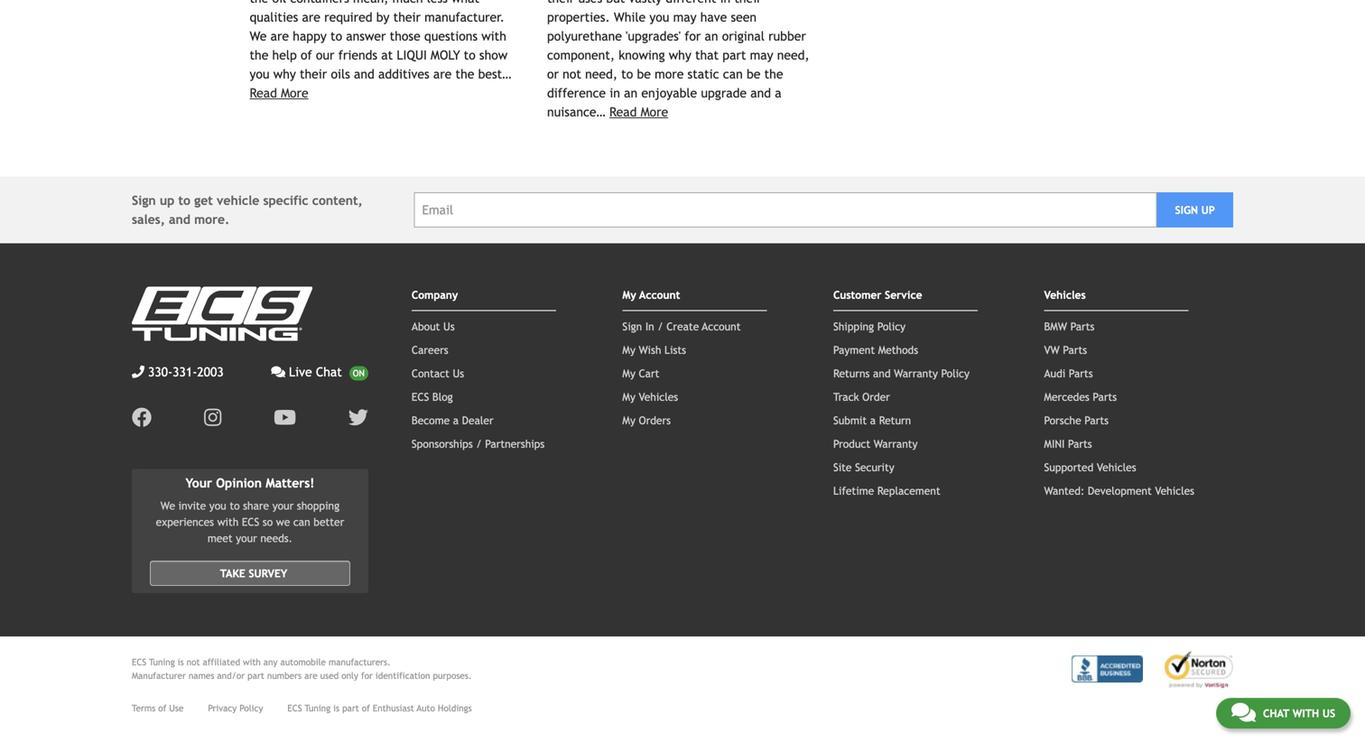 Task type: vqa. For each thing, say whether or not it's contained in the screenshot.
Downpipes
no



Task type: locate. For each thing, give the bounding box(es) containing it.
parts up porsche parts link
[[1093, 390, 1117, 403]]

my left orders
[[623, 414, 636, 426]]

track
[[833, 390, 859, 403]]

become a dealer
[[412, 414, 494, 426]]

your
[[272, 499, 294, 512], [236, 532, 257, 545]]

1 horizontal spatial tuning
[[305, 703, 331, 713]]

tuning for part
[[305, 703, 331, 713]]

330-331-2003 link
[[132, 362, 224, 381]]

1 horizontal spatial up
[[1201, 203, 1215, 216]]

ecs tuning image
[[132, 286, 312, 341]]

my vehicles
[[623, 390, 678, 403]]

my left wish
[[623, 343, 636, 356]]

2 vertical spatial us
[[1323, 707, 1335, 720]]

my for my wish lists
[[623, 343, 636, 356]]

0 vertical spatial chat
[[316, 365, 342, 379]]

mini parts
[[1044, 437, 1092, 450]]

wanted: development vehicles link
[[1044, 484, 1195, 497]]

0 horizontal spatial sign
[[132, 193, 156, 207]]

become
[[412, 414, 450, 426]]

1 horizontal spatial a
[[870, 414, 876, 426]]

lifetime replacement link
[[833, 484, 941, 497]]

0 vertical spatial tuning
[[149, 657, 175, 667]]

1 horizontal spatial sign
[[623, 320, 642, 333]]

0 vertical spatial to
[[178, 193, 190, 207]]

ecs inside the ecs tuning is not affiliated with any automobile manufacturers. manufacturer names and/or part numbers are used only for identification purposes.
[[132, 657, 146, 667]]

my down my cart
[[623, 390, 636, 403]]

1 horizontal spatial policy
[[877, 320, 906, 333]]

2 vertical spatial policy
[[239, 703, 263, 713]]

0 vertical spatial policy
[[877, 320, 906, 333]]

0 vertical spatial is
[[178, 657, 184, 667]]

vehicles right development
[[1155, 484, 1195, 497]]

comments image inside chat with us link
[[1232, 702, 1256, 723]]

0 horizontal spatial part
[[248, 670, 264, 681]]

2 vertical spatial with
[[1293, 707, 1319, 720]]

ecs left so
[[242, 516, 259, 528]]

automobile
[[280, 657, 326, 667]]

any
[[263, 657, 278, 667]]

2 my from the top
[[623, 343, 636, 356]]

content,
[[312, 193, 363, 207]]

0 vertical spatial us
[[443, 320, 455, 333]]

lifetime replacement
[[833, 484, 941, 497]]

blog
[[432, 390, 453, 403]]

my orders link
[[623, 414, 671, 426]]

submit a return
[[833, 414, 911, 426]]

a left return
[[870, 414, 876, 426]]

account right create
[[702, 320, 741, 333]]

not
[[187, 657, 200, 667]]

ecs down 'numbers'
[[288, 703, 302, 713]]

to left get at left
[[178, 193, 190, 207]]

2 horizontal spatial sign
[[1175, 203, 1198, 216]]

0 horizontal spatial chat
[[316, 365, 342, 379]]

is down used at bottom left
[[333, 703, 340, 713]]

1 horizontal spatial more
[[641, 105, 668, 119]]

0 horizontal spatial a
[[453, 414, 459, 426]]

my for my vehicles
[[623, 390, 636, 403]]

instagram logo image
[[204, 407, 221, 427]]

comments image for live
[[271, 366, 285, 378]]

is
[[178, 657, 184, 667], [333, 703, 340, 713]]

sponsorships
[[412, 437, 473, 450]]

0 vertical spatial part
[[248, 670, 264, 681]]

0 vertical spatial read more link
[[250, 86, 308, 100]]

1 vertical spatial tuning
[[305, 703, 331, 713]]

privacy policy link
[[208, 702, 263, 715]]

3 my from the top
[[623, 367, 636, 379]]

part down only
[[342, 703, 359, 713]]

1 vertical spatial comments image
[[1232, 702, 1256, 723]]

wanted:
[[1044, 484, 1085, 497]]

for
[[361, 670, 373, 681]]

5 my from the top
[[623, 414, 636, 426]]

methods
[[878, 343, 918, 356]]

your right meet
[[236, 532, 257, 545]]

0 horizontal spatial of
[[158, 703, 166, 713]]

create
[[667, 320, 699, 333]]

1 vertical spatial chat
[[1263, 707, 1290, 720]]

names
[[189, 670, 214, 681]]

more.
[[194, 212, 230, 226]]

shopping
[[297, 499, 340, 512]]

careers
[[412, 343, 448, 356]]

0 vertical spatial with
[[217, 516, 239, 528]]

comments image left live
[[271, 366, 285, 378]]

1 vertical spatial policy
[[941, 367, 970, 379]]

vehicle
[[217, 193, 259, 207]]

tuning for not
[[149, 657, 175, 667]]

parts for porsche parts
[[1085, 414, 1109, 426]]

a
[[453, 414, 459, 426], [870, 414, 876, 426]]

us for contact us
[[453, 367, 464, 379]]

of left use
[[158, 703, 166, 713]]

are
[[304, 670, 318, 681]]

0 horizontal spatial /
[[476, 437, 482, 450]]

meet
[[208, 532, 233, 545]]

1 horizontal spatial of
[[362, 703, 370, 713]]

up inside button
[[1201, 203, 1215, 216]]

sign inside 'sign up to get vehicle specific content, sales, and more.'
[[132, 193, 156, 207]]

tuning inside the ecs tuning is not affiliated with any automobile manufacturers. manufacturer names and/or part numbers are used only for identification purposes.
[[149, 657, 175, 667]]

my account
[[623, 288, 680, 301]]

parts up mercedes parts at bottom
[[1069, 367, 1093, 379]]

bmw parts link
[[1044, 320, 1095, 333]]

shipping
[[833, 320, 874, 333]]

policy for privacy policy
[[239, 703, 263, 713]]

ecs left the blog
[[412, 390, 429, 403]]

comments image inside live chat link
[[271, 366, 285, 378]]

1 horizontal spatial to
[[230, 499, 240, 512]]

0 vertical spatial and
[[169, 212, 190, 226]]

1 horizontal spatial and
[[873, 367, 891, 379]]

and up order
[[873, 367, 891, 379]]

1 vertical spatial your
[[236, 532, 257, 545]]

0 vertical spatial comments image
[[271, 366, 285, 378]]

/ down dealer
[[476, 437, 482, 450]]

0 vertical spatial more
[[281, 86, 308, 100]]

my for my cart
[[623, 367, 636, 379]]

4 my from the top
[[623, 390, 636, 403]]

330-
[[148, 365, 173, 379]]

1 vertical spatial /
[[476, 437, 482, 450]]

policy for shipping policy
[[877, 320, 906, 333]]

1 of from the left
[[158, 703, 166, 713]]

warranty down return
[[874, 437, 918, 450]]

better
[[314, 516, 344, 528]]

so
[[263, 516, 273, 528]]

part
[[248, 670, 264, 681], [342, 703, 359, 713]]

1 a from the left
[[453, 414, 459, 426]]

ecs up 'manufacturer'
[[132, 657, 146, 667]]

is left 'not'
[[178, 657, 184, 667]]

identification
[[376, 670, 430, 681]]

0 horizontal spatial and
[[169, 212, 190, 226]]

about us
[[412, 320, 455, 333]]

1 horizontal spatial part
[[342, 703, 359, 713]]

read
[[250, 86, 277, 100], [610, 105, 637, 119]]

warranty
[[894, 367, 938, 379], [874, 437, 918, 450]]

customer service
[[833, 288, 922, 301]]

live
[[289, 365, 312, 379]]

0 horizontal spatial read
[[250, 86, 277, 100]]

is inside the ecs tuning is not affiliated with any automobile manufacturers. manufacturer names and/or part numbers are used only for identification purposes.
[[178, 657, 184, 667]]

tuning down are at bottom left
[[305, 703, 331, 713]]

0 horizontal spatial to
[[178, 193, 190, 207]]

my
[[623, 288, 636, 301], [623, 343, 636, 356], [623, 367, 636, 379], [623, 390, 636, 403], [623, 414, 636, 426]]

ecs blog link
[[412, 390, 453, 403]]

and inside 'sign up to get vehicle specific content, sales, and more.'
[[169, 212, 190, 226]]

comments image
[[271, 366, 285, 378], [1232, 702, 1256, 723]]

0 horizontal spatial is
[[178, 657, 184, 667]]

0 horizontal spatial up
[[160, 193, 175, 207]]

1 vertical spatial more
[[641, 105, 668, 119]]

sign for sign in / create account
[[623, 320, 642, 333]]

1 vertical spatial account
[[702, 320, 741, 333]]

wanted: development vehicles
[[1044, 484, 1195, 497]]

opinion
[[216, 476, 262, 490]]

warranty down methods
[[894, 367, 938, 379]]

my cart
[[623, 367, 659, 379]]

your up "we"
[[272, 499, 294, 512]]

0 horizontal spatial comments image
[[271, 366, 285, 378]]

my wish lists link
[[623, 343, 686, 356]]

submit a return link
[[833, 414, 911, 426]]

take survey
[[220, 567, 287, 580]]

audi parts
[[1044, 367, 1093, 379]]

1 vertical spatial us
[[453, 367, 464, 379]]

to right "you"
[[230, 499, 240, 512]]

1 vertical spatial read more link
[[610, 105, 668, 119]]

a for submit
[[870, 414, 876, 426]]

1 horizontal spatial read
[[610, 105, 637, 119]]

parts right bmw
[[1071, 320, 1095, 333]]

parts right the vw
[[1063, 343, 1087, 356]]

1 vertical spatial with
[[243, 657, 261, 667]]

my wish lists
[[623, 343, 686, 356]]

0 vertical spatial account
[[639, 288, 680, 301]]

2 horizontal spatial policy
[[941, 367, 970, 379]]

your
[[186, 476, 212, 490]]

2 horizontal spatial with
[[1293, 707, 1319, 720]]

up inside 'sign up to get vehicle specific content, sales, and more.'
[[160, 193, 175, 207]]

with inside we invite you to share your shopping experiences with ecs so we can better meet your needs.
[[217, 516, 239, 528]]

1 horizontal spatial comments image
[[1232, 702, 1256, 723]]

careers link
[[412, 343, 448, 356]]

1 horizontal spatial /
[[658, 320, 663, 333]]

parts down mercedes parts at bottom
[[1085, 414, 1109, 426]]

vw
[[1044, 343, 1060, 356]]

/ right the in
[[658, 320, 663, 333]]

mercedes parts
[[1044, 390, 1117, 403]]

0 horizontal spatial with
[[217, 516, 239, 528]]

1 horizontal spatial read more link
[[610, 105, 668, 119]]

sign
[[132, 193, 156, 207], [1175, 203, 1198, 216], [623, 320, 642, 333]]

1 vertical spatial is
[[333, 703, 340, 713]]

comments image left "chat with us"
[[1232, 702, 1256, 723]]

sign in / create account
[[623, 320, 741, 333]]

with
[[217, 516, 239, 528], [243, 657, 261, 667], [1293, 707, 1319, 720]]

mercedes parts link
[[1044, 390, 1117, 403]]

0 horizontal spatial policy
[[239, 703, 263, 713]]

account up the in
[[639, 288, 680, 301]]

parts
[[1071, 320, 1095, 333], [1063, 343, 1087, 356], [1069, 367, 1093, 379], [1093, 390, 1117, 403], [1085, 414, 1109, 426], [1068, 437, 1092, 450]]

parts down porsche parts
[[1068, 437, 1092, 450]]

1 horizontal spatial is
[[333, 703, 340, 713]]

my up my wish lists "link"
[[623, 288, 636, 301]]

use
[[169, 703, 184, 713]]

a left dealer
[[453, 414, 459, 426]]

facebook logo image
[[132, 407, 152, 427]]

2 a from the left
[[870, 414, 876, 426]]

invite
[[178, 499, 206, 512]]

and
[[169, 212, 190, 226], [873, 367, 891, 379]]

1 horizontal spatial with
[[243, 657, 261, 667]]

sales,
[[132, 212, 165, 226]]

tuning up 'manufacturer'
[[149, 657, 175, 667]]

to inside we invite you to share your shopping experiences with ecs so we can better meet your needs.
[[230, 499, 240, 512]]

security
[[855, 461, 894, 473]]

my left cart
[[623, 367, 636, 379]]

my for my account
[[623, 288, 636, 301]]

shipping policy link
[[833, 320, 906, 333]]

part down any
[[248, 670, 264, 681]]

and right sales, at the left
[[169, 212, 190, 226]]

0 horizontal spatial tuning
[[149, 657, 175, 667]]

1 vertical spatial to
[[230, 499, 240, 512]]

we invite you to share your shopping experiences with ecs so we can better meet your needs.
[[156, 499, 344, 545]]

sign inside button
[[1175, 203, 1198, 216]]

comments image for chat
[[1232, 702, 1256, 723]]

0 horizontal spatial account
[[639, 288, 680, 301]]

331-
[[173, 365, 197, 379]]

orders
[[639, 414, 671, 426]]

0 vertical spatial your
[[272, 499, 294, 512]]

share
[[243, 499, 269, 512]]

of left enthusiast
[[362, 703, 370, 713]]

1 horizontal spatial your
[[272, 499, 294, 512]]

chat
[[316, 365, 342, 379], [1263, 707, 1290, 720]]

ecs inside we invite you to share your shopping experiences with ecs so we can better meet your needs.
[[242, 516, 259, 528]]

affiliated
[[203, 657, 240, 667]]

1 my from the top
[[623, 288, 636, 301]]



Task type: describe. For each thing, give the bounding box(es) containing it.
sign for sign up
[[1175, 203, 1198, 216]]

chat with us
[[1263, 707, 1335, 720]]

contact us
[[412, 367, 464, 379]]

terms of use
[[132, 703, 184, 713]]

with inside the ecs tuning is not affiliated with any automobile manufacturers. manufacturer names and/or part numbers are used only for identification purposes.
[[243, 657, 261, 667]]

needs.
[[260, 532, 293, 545]]

site
[[833, 461, 852, 473]]

0 vertical spatial /
[[658, 320, 663, 333]]

parts for mini parts
[[1068, 437, 1092, 450]]

audi
[[1044, 367, 1066, 379]]

track order
[[833, 390, 890, 403]]

partnerships
[[485, 437, 545, 450]]

330-331-2003
[[148, 365, 224, 379]]

can
[[293, 516, 310, 528]]

privacy
[[208, 703, 237, 713]]

manufacturer
[[132, 670, 186, 681]]

my cart link
[[623, 367, 659, 379]]

1 vertical spatial part
[[342, 703, 359, 713]]

payment
[[833, 343, 875, 356]]

cart
[[639, 367, 659, 379]]

survey
[[249, 567, 287, 580]]

up for sign up to get vehicle specific content, sales, and more.
[[160, 193, 175, 207]]

parts for audi parts
[[1069, 367, 1093, 379]]

lifetime
[[833, 484, 874, 497]]

order
[[862, 390, 890, 403]]

take survey button
[[150, 561, 350, 586]]

sign in / create account link
[[623, 320, 741, 333]]

a for become
[[453, 414, 459, 426]]

payment methods
[[833, 343, 918, 356]]

with inside chat with us link
[[1293, 707, 1319, 720]]

0 vertical spatial warranty
[[894, 367, 938, 379]]

0 horizontal spatial your
[[236, 532, 257, 545]]

auto
[[417, 703, 435, 713]]

1 vertical spatial and
[[873, 367, 891, 379]]

product warranty link
[[833, 437, 918, 450]]

vehicles up wanted: development vehicles link
[[1097, 461, 1136, 473]]

service
[[885, 288, 922, 301]]

contact
[[412, 367, 450, 379]]

replacement
[[877, 484, 941, 497]]

take
[[220, 567, 245, 580]]

returns and warranty policy link
[[833, 367, 970, 379]]

terms of use link
[[132, 702, 184, 715]]

part inside the ecs tuning is not affiliated with any automobile manufacturers. manufacturer names and/or part numbers are used only for identification purposes.
[[248, 670, 264, 681]]

phone image
[[132, 366, 144, 378]]

up for sign up
[[1201, 203, 1215, 216]]

vehicles up bmw parts link
[[1044, 288, 1086, 301]]

0 horizontal spatial more
[[281, 86, 308, 100]]

your opinion matters!
[[186, 476, 315, 490]]

bmw
[[1044, 320, 1067, 333]]

sponsorships / partnerships link
[[412, 437, 545, 450]]

ecs for ecs tuning is part of enthusiast auto holdings
[[288, 703, 302, 713]]

mercedes
[[1044, 390, 1090, 403]]

Email email field
[[414, 192, 1157, 227]]

returns
[[833, 367, 870, 379]]

parts for mercedes parts
[[1093, 390, 1117, 403]]

specific
[[263, 193, 308, 207]]

we
[[276, 516, 290, 528]]

0 vertical spatial read
[[250, 86, 277, 100]]

ecs for ecs blog
[[412, 390, 429, 403]]

1 horizontal spatial chat
[[1263, 707, 1290, 720]]

ecs tuning is part of enthusiast auto holdings
[[288, 703, 472, 713]]

site security link
[[833, 461, 894, 473]]

1 vertical spatial warranty
[[874, 437, 918, 450]]

contact us link
[[412, 367, 464, 379]]

payment methods link
[[833, 343, 918, 356]]

my orders
[[623, 414, 671, 426]]

1 horizontal spatial account
[[702, 320, 741, 333]]

only
[[342, 670, 358, 681]]

parts for vw parts
[[1063, 343, 1087, 356]]

get
[[194, 193, 213, 207]]

bmw parts
[[1044, 320, 1095, 333]]

vw parts link
[[1044, 343, 1087, 356]]

1 vertical spatial read
[[610, 105, 637, 119]]

porsche parts link
[[1044, 414, 1109, 426]]

ecs for ecs tuning is not affiliated with any automobile manufacturers. manufacturer names and/or part numbers are used only for identification purposes.
[[132, 657, 146, 667]]

my for my orders
[[623, 414, 636, 426]]

us for about us
[[443, 320, 455, 333]]

is for part
[[333, 703, 340, 713]]

enthusiast
[[373, 703, 414, 713]]

ecs blog
[[412, 390, 453, 403]]

supported
[[1044, 461, 1094, 473]]

sign up button
[[1157, 192, 1233, 227]]

and/or
[[217, 670, 245, 681]]

used
[[320, 670, 339, 681]]

dealer
[[462, 414, 494, 426]]

sign up
[[1175, 203, 1215, 216]]

mini
[[1044, 437, 1065, 450]]

about
[[412, 320, 440, 333]]

product
[[833, 437, 871, 450]]

enthusiast auto holdings link
[[373, 702, 472, 715]]

twitter logo image
[[348, 407, 368, 427]]

youtube logo image
[[274, 407, 296, 427]]

supported vehicles link
[[1044, 461, 1136, 473]]

is for not
[[178, 657, 184, 667]]

0 horizontal spatial read more link
[[250, 86, 308, 100]]

sign for sign up to get vehicle specific content, sales, and more.
[[132, 193, 156, 207]]

mini parts link
[[1044, 437, 1092, 450]]

porsche parts
[[1044, 414, 1109, 426]]

terms
[[132, 703, 156, 713]]

customer
[[833, 288, 882, 301]]

vehicles up orders
[[639, 390, 678, 403]]

return
[[879, 414, 911, 426]]

parts for bmw parts
[[1071, 320, 1095, 333]]

chat with us link
[[1216, 698, 1351, 729]]

shipping policy
[[833, 320, 906, 333]]

privacy policy
[[208, 703, 263, 713]]

to inside 'sign up to get vehicle specific content, sales, and more.'
[[178, 193, 190, 207]]

sign up to get vehicle specific content, sales, and more.
[[132, 193, 363, 226]]

porsche
[[1044, 414, 1081, 426]]

manufacturers.
[[329, 657, 391, 667]]

my vehicles link
[[623, 390, 678, 403]]

returns and warranty policy
[[833, 367, 970, 379]]

experiences
[[156, 516, 214, 528]]

2 of from the left
[[362, 703, 370, 713]]



